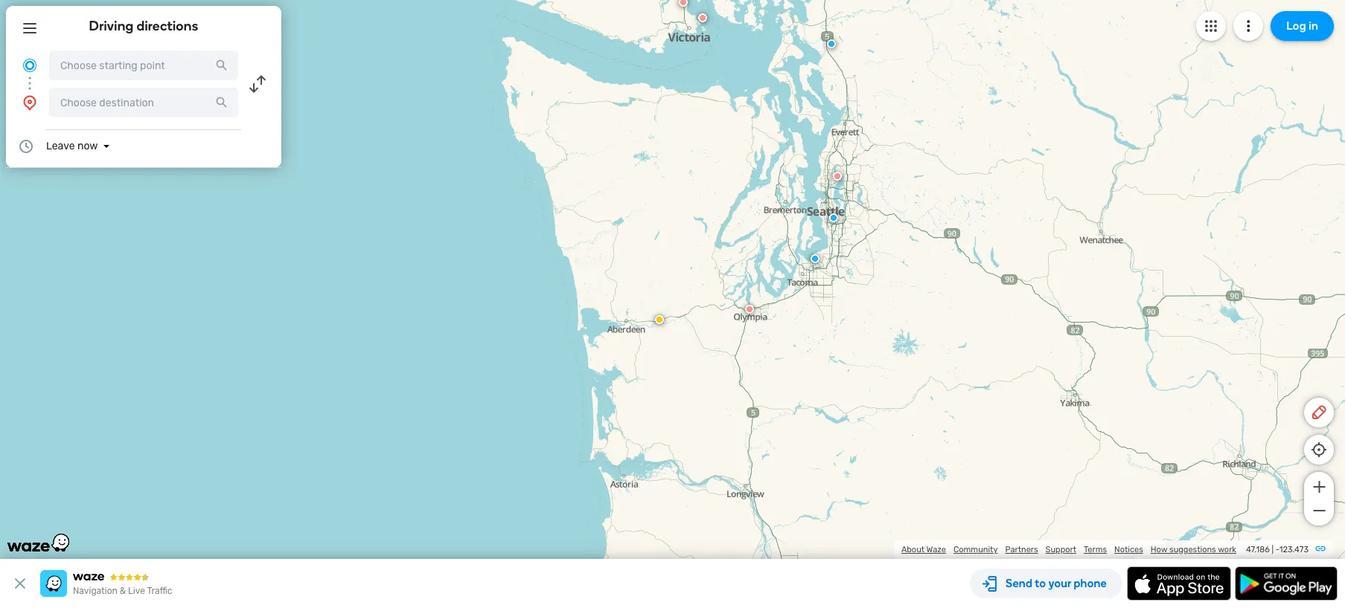 Task type: vqa. For each thing, say whether or not it's contained in the screenshot.
pencil icon on the right of the page
yes



Task type: describe. For each thing, give the bounding box(es) containing it.
police image
[[829, 214, 838, 223]]

x image
[[11, 575, 29, 593]]

clock image
[[17, 138, 35, 156]]

zoom out image
[[1310, 502, 1328, 520]]

traffic
[[147, 587, 172, 597]]

pencil image
[[1310, 404, 1328, 422]]

0 vertical spatial police image
[[827, 39, 836, 48]]

1 horizontal spatial road closed image
[[698, 13, 707, 22]]

community
[[953, 546, 998, 555]]

waze
[[926, 546, 946, 555]]

how suggestions work link
[[1151, 546, 1236, 555]]

47.186 | -123.473
[[1246, 546, 1309, 555]]

road closed image
[[745, 305, 754, 314]]

link image
[[1315, 543, 1326, 555]]

partners
[[1005, 546, 1038, 555]]

&
[[120, 587, 126, 597]]

support link
[[1046, 546, 1076, 555]]

location image
[[21, 94, 39, 112]]

navigation & live traffic
[[73, 587, 172, 597]]

|
[[1272, 546, 1274, 555]]

notices
[[1114, 546, 1143, 555]]

123.473
[[1279, 546, 1309, 555]]

notices link
[[1114, 546, 1143, 555]]

leave
[[46, 140, 75, 153]]

about waze link
[[901, 546, 946, 555]]

Choose starting point text field
[[49, 51, 238, 80]]

community link
[[953, 546, 998, 555]]

driving
[[89, 18, 134, 34]]

live
[[128, 587, 145, 597]]



Task type: locate. For each thing, give the bounding box(es) containing it.
current location image
[[21, 57, 39, 74]]

hazard image
[[655, 316, 664, 325]]

leave now
[[46, 140, 98, 153]]

0 vertical spatial road closed image
[[679, 0, 688, 7]]

47.186
[[1246, 546, 1270, 555]]

1 vertical spatial road closed image
[[698, 13, 707, 22]]

police image
[[827, 39, 836, 48], [811, 255, 820, 264]]

partners link
[[1005, 546, 1038, 555]]

terms link
[[1084, 546, 1107, 555]]

road closed image
[[679, 0, 688, 7], [698, 13, 707, 22], [833, 172, 842, 181]]

about waze community partners support terms notices how suggestions work
[[901, 546, 1236, 555]]

directions
[[137, 18, 198, 34]]

Choose destination text field
[[49, 88, 238, 118]]

1 horizontal spatial police image
[[827, 39, 836, 48]]

driving directions
[[89, 18, 198, 34]]

1 vertical spatial police image
[[811, 255, 820, 264]]

2 horizontal spatial road closed image
[[833, 172, 842, 181]]

now
[[77, 140, 98, 153]]

terms
[[1084, 546, 1107, 555]]

0 horizontal spatial police image
[[811, 255, 820, 264]]

support
[[1046, 546, 1076, 555]]

zoom in image
[[1310, 479, 1328, 496]]

navigation
[[73, 587, 118, 597]]

work
[[1218, 546, 1236, 555]]

-
[[1276, 546, 1279, 555]]

2 vertical spatial road closed image
[[833, 172, 842, 181]]

suggestions
[[1169, 546, 1216, 555]]

0 horizontal spatial road closed image
[[679, 0, 688, 7]]

how
[[1151, 546, 1167, 555]]

about
[[901, 546, 925, 555]]



